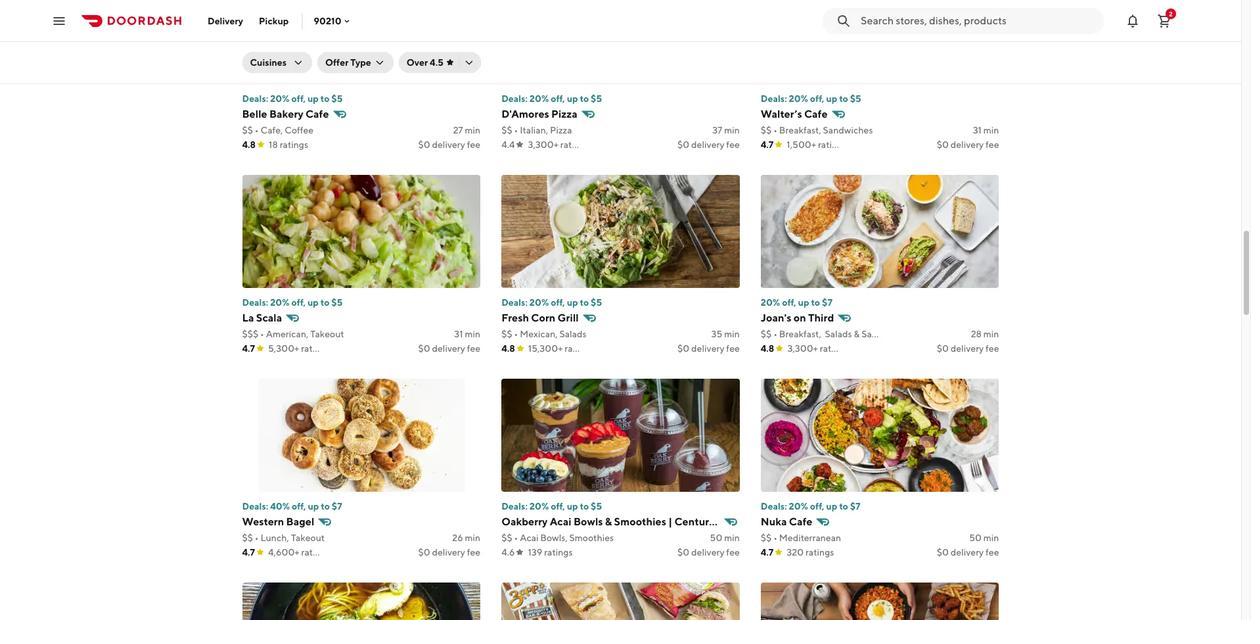 Task type: locate. For each thing, give the bounding box(es) containing it.
salads down third
[[825, 329, 853, 339]]

$$ up 4.6
[[502, 533, 513, 543]]

$5
[[332, 93, 343, 104], [591, 93, 602, 104], [851, 93, 862, 104], [332, 297, 343, 308], [591, 297, 602, 308], [591, 501, 602, 512]]

deals: 20% off, up to $5 for acai
[[502, 501, 602, 512]]

20% up joan's
[[761, 297, 781, 308]]

off, up bakery
[[292, 93, 306, 104]]

ratings down $$ • breakfast,  salads & sandwiches
[[820, 343, 849, 354]]

0 vertical spatial breakfast,
[[780, 125, 822, 135]]

1,500+
[[787, 139, 817, 150]]

• left the cafe,
[[255, 125, 259, 135]]

2 horizontal spatial 4.8
[[761, 343, 775, 354]]

deals:
[[242, 93, 268, 104], [502, 93, 528, 104], [761, 93, 787, 104], [242, 297, 268, 308], [502, 297, 528, 308], [242, 501, 268, 512], [502, 501, 528, 512], [761, 501, 787, 512]]

to for nuka cafe
[[840, 501, 849, 512]]

1 50 min from the left
[[710, 533, 740, 543]]

deals: up western
[[242, 501, 268, 512]]

|
[[669, 515, 673, 528]]

4.8 left "18"
[[242, 139, 256, 150]]

• for nuka
[[774, 533, 778, 543]]

min for western bagel
[[465, 533, 481, 543]]

ratings for d'amores pizza
[[561, 139, 589, 150]]

0 horizontal spatial $7
[[332, 501, 342, 512]]

ratings down $$ • breakfast, sandwiches
[[819, 139, 847, 150]]

deals: 20% off, up to $5 up bakery
[[242, 93, 343, 104]]

deals: for western
[[242, 501, 268, 512]]

20% up "fresh corn grill"
[[530, 297, 549, 308]]

$$$
[[242, 329, 259, 339]]

• down western
[[255, 533, 259, 543]]

delivery for nuka cafe
[[951, 547, 984, 558]]

3,300+ for on
[[788, 343, 819, 354]]

0 horizontal spatial 3,300+ ratings
[[528, 139, 589, 150]]

cafe,
[[261, 125, 283, 135]]

1 breakfast, from the top
[[780, 125, 822, 135]]

1 horizontal spatial 3,300+ ratings
[[788, 343, 849, 354]]

acai up $$ • acai bowls, smoothies
[[550, 515, 572, 528]]

breakfast,
[[780, 125, 822, 135], [780, 329, 822, 339]]

$0
[[418, 139, 430, 150], [678, 139, 690, 150], [937, 139, 949, 150], [418, 343, 430, 354], [678, 343, 690, 354], [937, 343, 949, 354], [418, 547, 430, 558], [678, 547, 690, 558], [937, 547, 949, 558]]

40%
[[270, 501, 290, 512]]

to for fresh corn grill
[[580, 297, 589, 308]]

ratings for walter's cafe
[[819, 139, 847, 150]]

1 vertical spatial &
[[605, 515, 612, 528]]

31 for scala
[[455, 329, 463, 339]]

up
[[308, 93, 319, 104], [567, 93, 578, 104], [827, 93, 838, 104], [308, 297, 319, 308], [567, 297, 578, 308], [799, 297, 810, 308], [308, 501, 319, 512], [567, 501, 578, 512], [827, 501, 838, 512]]

1 horizontal spatial $7
[[823, 297, 833, 308]]

2 horizontal spatial $7
[[851, 501, 861, 512]]

1 horizontal spatial 50 min
[[970, 533, 1000, 543]]

• down walter's
[[774, 125, 778, 135]]

20% up 'walter's cafe'
[[789, 93, 809, 104]]

0 vertical spatial 31
[[974, 125, 982, 135]]

min
[[465, 125, 481, 135], [725, 125, 740, 135], [984, 125, 1000, 135], [465, 329, 481, 339], [725, 329, 740, 339], [984, 329, 1000, 339], [465, 533, 481, 543], [725, 533, 740, 543], [984, 533, 1000, 543]]

• down fresh at the left bottom of the page
[[514, 329, 518, 339]]

up up 'grill'
[[567, 297, 578, 308]]

$0 for walter's cafe
[[937, 139, 949, 150]]

4.7 for walter's
[[761, 139, 774, 150]]

off, up bagel
[[292, 501, 306, 512]]

fee for belle bakery cafe
[[467, 139, 481, 150]]

up for fresh corn grill
[[567, 297, 578, 308]]

off, for d'amores pizza
[[551, 93, 565, 104]]

3,300+ down on
[[788, 343, 819, 354]]

0 vertical spatial pizza
[[552, 108, 578, 120]]

320
[[787, 547, 804, 558]]

off, up d'amores pizza
[[551, 93, 565, 104]]

off, for nuka cafe
[[811, 501, 825, 512]]

up up belle bakery cafe
[[308, 93, 319, 104]]

$0 delivery fee for fresh corn grill
[[678, 343, 740, 354]]

deals: 20% off, up to $5 up oakberry
[[502, 501, 602, 512]]

ratings down mediterranean
[[806, 547, 835, 558]]

1 vertical spatial pizza
[[550, 125, 572, 135]]

4.7
[[761, 139, 774, 150], [242, 343, 255, 354], [242, 547, 255, 558], [761, 547, 774, 558]]

up up $$ • breakfast, sandwiches
[[827, 93, 838, 104]]

deals: up fresh at the left bottom of the page
[[502, 297, 528, 308]]

50 min for nuka cafe
[[970, 533, 1000, 543]]

20% up oakberry
[[530, 501, 549, 512]]

deals: up walter's
[[761, 93, 787, 104]]

0 horizontal spatial 3,300+
[[528, 139, 559, 150]]

1 vertical spatial 31 min
[[455, 329, 481, 339]]

up up d'amores pizza
[[567, 93, 578, 104]]

0 horizontal spatial 31 min
[[455, 329, 481, 339]]

fee for la scala
[[467, 343, 481, 354]]

20% up scala
[[270, 297, 290, 308]]

deals: for fresh
[[502, 297, 528, 308]]

fresh
[[502, 312, 529, 324]]

2
[[1170, 10, 1174, 17]]

4.7 down walter's
[[761, 139, 774, 150]]

0 vertical spatial takeout
[[310, 329, 344, 339]]

$0 for nuka cafe
[[937, 547, 949, 558]]

deals: 20% off, up to $5 up 'walter's cafe'
[[761, 93, 862, 104]]

min for walter's cafe
[[984, 125, 1000, 135]]

up for walter's cafe
[[827, 93, 838, 104]]

$$
[[242, 125, 253, 135], [502, 125, 513, 135], [761, 125, 772, 135], [502, 329, 513, 339], [761, 329, 772, 339], [242, 533, 253, 543], [502, 533, 513, 543], [761, 533, 772, 543]]

fee for nuka cafe
[[986, 547, 1000, 558]]

31
[[974, 125, 982, 135], [455, 329, 463, 339]]

salads
[[560, 329, 587, 339], [825, 329, 853, 339]]

$0 delivery fee
[[418, 139, 481, 150], [678, 139, 740, 150], [937, 139, 1000, 150], [418, 343, 481, 354], [678, 343, 740, 354], [937, 343, 1000, 354], [418, 547, 481, 558], [678, 547, 740, 558], [937, 547, 1000, 558]]

smoothies
[[615, 515, 667, 528], [570, 533, 614, 543]]

1 vertical spatial acai
[[520, 533, 539, 543]]

• down "nuka"
[[774, 533, 778, 543]]

off,
[[292, 93, 306, 104], [551, 93, 565, 104], [811, 93, 825, 104], [292, 297, 306, 308], [551, 297, 565, 308], [783, 297, 797, 308], [292, 501, 306, 512], [551, 501, 565, 512], [811, 501, 825, 512]]

0 horizontal spatial 31
[[455, 329, 463, 339]]

4.8 down fresh at the left bottom of the page
[[502, 343, 515, 354]]

Store search: begin typing to search for stores available on DoorDash text field
[[861, 13, 1097, 28]]

$$ for d'amores
[[502, 125, 513, 135]]

4.6
[[502, 547, 515, 558]]

$$ for fresh
[[502, 329, 513, 339]]

4,600+
[[268, 547, 300, 558]]

1 horizontal spatial 4.8
[[502, 343, 515, 354]]

up for la scala
[[308, 297, 319, 308]]

• for western
[[255, 533, 259, 543]]

0 vertical spatial 3,300+ ratings
[[528, 139, 589, 150]]

deals: 20% off, up to $5 for bakery
[[242, 93, 343, 104]]

off, for western bagel
[[292, 501, 306, 512]]

• for oakberry
[[514, 533, 518, 543]]

takeout up 5,300+ ratings
[[310, 329, 344, 339]]

0 horizontal spatial salads
[[560, 329, 587, 339]]

deals: for d'amores
[[502, 93, 528, 104]]

breakfast, up 1,500+ at right
[[780, 125, 822, 135]]

ratings right 4,600+
[[301, 547, 330, 558]]

$$ down walter's
[[761, 125, 772, 135]]

$$ down "nuka"
[[761, 533, 772, 543]]

$0 for joan's on third
[[937, 343, 949, 354]]

ratings down "$$$ • american, takeout"
[[301, 343, 330, 354]]

50
[[710, 533, 723, 543], [970, 533, 982, 543]]

walter's
[[761, 108, 803, 120]]

20% up nuka cafe
[[789, 501, 809, 512]]

$$ down belle
[[242, 125, 253, 135]]

26 min
[[453, 533, 481, 543]]

0 horizontal spatial acai
[[520, 533, 539, 543]]

• right $$$ at the left bottom
[[260, 329, 264, 339]]

up up on
[[799, 297, 810, 308]]

4.8
[[242, 139, 256, 150], [502, 343, 515, 354], [761, 343, 775, 354]]

4.7 down $$$ at the left bottom
[[242, 343, 255, 354]]

1 vertical spatial takeout
[[291, 533, 325, 543]]

3,300+ ratings down $$ • breakfast,  salads & sandwiches
[[788, 343, 849, 354]]

$$ for belle
[[242, 125, 253, 135]]

off, up 'grill'
[[551, 297, 565, 308]]

fee for walter's cafe
[[986, 139, 1000, 150]]

$0 delivery fee for belle bakery cafe
[[418, 139, 481, 150]]

0 vertical spatial acai
[[550, 515, 572, 528]]

over 4.5 button
[[399, 52, 481, 73]]

takeout up 4,600+ ratings
[[291, 533, 325, 543]]

off, up "$$$ • american, takeout"
[[292, 297, 306, 308]]

50 for nuka cafe
[[970, 533, 982, 543]]

ratings for western bagel
[[301, 547, 330, 558]]

2 50 from the left
[[970, 533, 982, 543]]

$$ up 4.4
[[502, 125, 513, 135]]

walter's cafe
[[761, 108, 828, 120]]

4.7 left 320
[[761, 547, 774, 558]]

off, up $$ • acai bowls, smoothies
[[551, 501, 565, 512]]

up for belle bakery cafe
[[308, 93, 319, 104]]

1 horizontal spatial 3,300+
[[788, 343, 819, 354]]

open menu image
[[51, 13, 67, 29]]

breakfast, down on
[[780, 329, 822, 339]]

takeout for western bagel
[[291, 533, 325, 543]]

2 salads from the left
[[825, 329, 853, 339]]

joan's on third
[[761, 312, 835, 324]]

offer type
[[325, 57, 371, 68]]

1 vertical spatial 3,300+
[[788, 343, 819, 354]]

deals: up la scala
[[242, 297, 268, 308]]

• up 4.4
[[514, 125, 518, 135]]

ratings down 'grill'
[[565, 343, 594, 354]]

off, up mediterranean
[[811, 501, 825, 512]]

pizza down d'amores pizza
[[550, 125, 572, 135]]

0 vertical spatial smoothies
[[615, 515, 667, 528]]

• up 4.6
[[514, 533, 518, 543]]

$$ • breakfast, sandwiches
[[761, 125, 873, 135]]

4.8 for fresh corn grill
[[502, 343, 515, 354]]

cafe up $$ • breakfast, sandwiches
[[805, 108, 828, 120]]

deals: 20% off, up to $5 up corn
[[502, 297, 602, 308]]

salads for joan's on third
[[825, 329, 853, 339]]

salads down 'grill'
[[560, 329, 587, 339]]

20% for nuka cafe
[[789, 501, 809, 512]]

up for western bagel
[[308, 501, 319, 512]]

1 vertical spatial 3,300+ ratings
[[788, 343, 849, 354]]

• down joan's
[[774, 329, 778, 339]]

3,300+ ratings down "$$ • italian, pizza"
[[528, 139, 589, 150]]

american,
[[266, 329, 309, 339]]

min for oakberry acai bowls & smoothies | century city
[[725, 533, 740, 543]]

over
[[407, 57, 428, 68]]

to for western bagel
[[321, 501, 330, 512]]

$$ for western
[[242, 533, 253, 543]]

$$ • acai bowls, smoothies
[[502, 533, 614, 543]]

ratings down coffee
[[280, 139, 308, 150]]

1 horizontal spatial 50
[[970, 533, 982, 543]]

31 min
[[974, 125, 1000, 135], [455, 329, 481, 339]]

ratings for nuka cafe
[[806, 547, 835, 558]]

1 horizontal spatial 31
[[974, 125, 982, 135]]

min for d'amores pizza
[[725, 125, 740, 135]]

cafe up $$ • mediterranean
[[790, 515, 813, 528]]

20% for fresh corn grill
[[530, 297, 549, 308]]

$0 delivery fee for d'amores pizza
[[678, 139, 740, 150]]

4.5
[[430, 57, 444, 68]]

1 vertical spatial smoothies
[[570, 533, 614, 543]]

cafe up coffee
[[306, 108, 329, 120]]

delivery for la scala
[[432, 343, 465, 354]]

3,300+ ratings for pizza
[[528, 139, 589, 150]]

deals: up oakberry
[[502, 501, 528, 512]]

•
[[255, 125, 259, 135], [514, 125, 518, 135], [774, 125, 778, 135], [260, 329, 264, 339], [514, 329, 518, 339], [774, 329, 778, 339], [255, 533, 259, 543], [514, 533, 518, 543], [774, 533, 778, 543]]

1 horizontal spatial 31 min
[[974, 125, 1000, 135]]

off, up 'walter's cafe'
[[811, 93, 825, 104]]

4.7 down western
[[242, 547, 255, 558]]

smoothies down bowls
[[570, 533, 614, 543]]

0 horizontal spatial &
[[605, 515, 612, 528]]

$5 for pizza
[[591, 93, 602, 104]]

1 horizontal spatial salads
[[825, 329, 853, 339]]

off, up joan's on third
[[783, 297, 797, 308]]

up up "$$$ • american, takeout"
[[308, 297, 319, 308]]

deals: up belle
[[242, 93, 268, 104]]

4,600+ ratings
[[268, 547, 330, 558]]

1 vertical spatial 31
[[455, 329, 463, 339]]

cafe
[[306, 108, 329, 120], [805, 108, 828, 120], [790, 515, 813, 528]]

$5 for cafe
[[851, 93, 862, 104]]

pizza up "$$ • italian, pizza"
[[552, 108, 578, 120]]

139
[[528, 547, 543, 558]]

ratings for belle bakery cafe
[[280, 139, 308, 150]]

ratings down $$ • acai bowls, smoothies
[[545, 547, 573, 558]]

0 vertical spatial &
[[854, 329, 860, 339]]

0 horizontal spatial 50
[[710, 533, 723, 543]]

2 breakfast, from the top
[[780, 329, 822, 339]]

delivery
[[432, 139, 465, 150], [692, 139, 725, 150], [951, 139, 984, 150], [432, 343, 465, 354], [692, 343, 725, 354], [951, 343, 984, 354], [432, 547, 465, 558], [692, 547, 725, 558], [951, 547, 984, 558]]

28
[[972, 329, 982, 339]]

0 horizontal spatial 50 min
[[710, 533, 740, 543]]

deals: 20% off, up to $5 for pizza
[[502, 93, 602, 104]]

• for walter's
[[774, 125, 778, 135]]

$$ for oakberry
[[502, 533, 513, 543]]

sandwiches
[[824, 125, 873, 135], [862, 329, 912, 339]]

31 min for walter's cafe
[[974, 125, 1000, 135]]

3,300+ for pizza
[[528, 139, 559, 150]]

nuka
[[761, 515, 787, 528]]

deals: up d'amores
[[502, 93, 528, 104]]

to for walter's cafe
[[840, 93, 849, 104]]

26
[[453, 533, 463, 543]]

oakberry acai bowls & smoothies | century city
[[502, 515, 738, 528]]

0 horizontal spatial 4.8
[[242, 139, 256, 150]]

mexican,
[[520, 329, 558, 339]]

up up mediterranean
[[827, 501, 838, 512]]

3,300+
[[528, 139, 559, 150], [788, 343, 819, 354]]

1 horizontal spatial acai
[[550, 515, 572, 528]]

1 50 from the left
[[710, 533, 723, 543]]

up up bowls
[[567, 501, 578, 512]]

20% up belle bakery cafe
[[270, 93, 290, 104]]

20% for walter's cafe
[[789, 93, 809, 104]]

1 salads from the left
[[560, 329, 587, 339]]

min for la scala
[[465, 329, 481, 339]]

ratings down "$$ • italian, pizza"
[[561, 139, 589, 150]]

deals: up "nuka"
[[761, 501, 787, 512]]

20% for belle bakery cafe
[[270, 93, 290, 104]]

• for la
[[260, 329, 264, 339]]

pizza
[[552, 108, 578, 120], [550, 125, 572, 135]]

off, for oakberry acai bowls & smoothies | century city
[[551, 501, 565, 512]]

50 min
[[710, 533, 740, 543], [970, 533, 1000, 543]]

20%
[[270, 93, 290, 104], [530, 93, 549, 104], [789, 93, 809, 104], [270, 297, 290, 308], [530, 297, 549, 308], [761, 297, 781, 308], [530, 501, 549, 512], [789, 501, 809, 512]]

4.8 down joan's
[[761, 343, 775, 354]]

up up bagel
[[308, 501, 319, 512]]

$$ down joan's
[[761, 329, 772, 339]]

cafe for nuka cafe
[[790, 515, 813, 528]]

deals: 20% off, up to $5 up scala
[[242, 297, 343, 308]]

$5 for acai
[[591, 501, 602, 512]]

31 min for la scala
[[455, 329, 481, 339]]

90210 button
[[314, 15, 352, 26]]

$$ down western
[[242, 533, 253, 543]]

deals: 20% off, up to $5 up d'amores pizza
[[502, 93, 602, 104]]

$5 for bakery
[[332, 93, 343, 104]]

0 vertical spatial 3,300+
[[528, 139, 559, 150]]

$$ • lunch, takeout
[[242, 533, 325, 543]]

bagel
[[286, 515, 315, 528]]

&
[[854, 329, 860, 339], [605, 515, 612, 528]]

$$ down fresh at the left bottom of the page
[[502, 329, 513, 339]]

1 vertical spatial breakfast,
[[780, 329, 822, 339]]

acai up 139
[[520, 533, 539, 543]]

20% up d'amores pizza
[[530, 93, 549, 104]]

2 50 min from the left
[[970, 533, 1000, 543]]

0 vertical spatial 31 min
[[974, 125, 1000, 135]]

3,300+ down "$$ • italian, pizza"
[[528, 139, 559, 150]]

fee
[[467, 139, 481, 150], [727, 139, 740, 150], [986, 139, 1000, 150], [467, 343, 481, 354], [727, 343, 740, 354], [986, 343, 1000, 354], [467, 547, 481, 558], [727, 547, 740, 558], [986, 547, 1000, 558]]

$7 for nuka cafe
[[851, 501, 861, 512]]

smoothies left |
[[615, 515, 667, 528]]



Task type: vqa. For each thing, say whether or not it's contained in the screenshot.


Task type: describe. For each thing, give the bounding box(es) containing it.
ratings for fresh corn grill
[[565, 343, 594, 354]]

fee for d'amores pizza
[[727, 139, 740, 150]]

3,300+ ratings for on
[[788, 343, 849, 354]]

oakberry
[[502, 515, 548, 528]]

breakfast, for cafe
[[780, 125, 822, 135]]

• for d'amores
[[514, 125, 518, 135]]

coffee
[[285, 125, 314, 135]]

offer type button
[[318, 52, 394, 73]]

off, for belle bakery cafe
[[292, 93, 306, 104]]

off, for fresh corn grill
[[551, 297, 565, 308]]

20% off, up to $7
[[761, 297, 833, 308]]

to for la scala
[[321, 297, 330, 308]]

$$ for nuka
[[761, 533, 772, 543]]

50 min for oakberry acai bowls & smoothies | century city
[[710, 533, 740, 543]]

$7 for western bagel
[[332, 501, 342, 512]]

$0 for la scala
[[418, 343, 430, 354]]

1 horizontal spatial &
[[854, 329, 860, 339]]

deals: for walter's
[[761, 93, 787, 104]]

$$ • cafe, coffee
[[242, 125, 314, 135]]

offer
[[325, 57, 349, 68]]

15,300+ ratings
[[528, 343, 594, 354]]

delivery for fresh corn grill
[[692, 343, 725, 354]]

18 ratings
[[269, 139, 308, 150]]

deals: for belle
[[242, 93, 268, 104]]

western bagel
[[242, 515, 315, 528]]

century
[[675, 515, 715, 528]]

deals: for nuka
[[761, 501, 787, 512]]

off, for walter's cafe
[[811, 93, 825, 104]]

d'amores
[[502, 108, 550, 120]]

deals: for la
[[242, 297, 268, 308]]

western
[[242, 515, 284, 528]]

$0 delivery fee for nuka cafe
[[937, 547, 1000, 558]]

to for d'amores pizza
[[580, 93, 589, 104]]

35
[[712, 329, 723, 339]]

• for belle
[[255, 125, 259, 135]]

up for oakberry acai bowls & smoothies | century city
[[567, 501, 578, 512]]

smoothies for bowls,
[[570, 533, 614, 543]]

to for belle bakery cafe
[[321, 93, 330, 104]]

delivery button
[[200, 10, 251, 31]]

delivery for d'amores pizza
[[692, 139, 725, 150]]

belle bakery cafe
[[242, 108, 329, 120]]

fresh corn grill
[[502, 312, 579, 324]]

on
[[794, 312, 807, 324]]

delivery for belle bakery cafe
[[432, 139, 465, 150]]

deals: 20% off, up to $5 for corn
[[502, 297, 602, 308]]

city
[[717, 515, 738, 528]]

third
[[809, 312, 835, 324]]

deals: 20% off, up to $5 for cafe
[[761, 93, 862, 104]]

delivery for joan's on third
[[951, 343, 984, 354]]

deals: 20% off, up to $5 for scala
[[242, 297, 343, 308]]

$0 delivery fee for joan's on third
[[937, 343, 1000, 354]]

d'amores pizza
[[502, 108, 578, 120]]

$0 delivery fee for oakberry acai bowls & smoothies | century city
[[678, 547, 740, 558]]

delivery
[[208, 15, 243, 26]]

nuka cafe
[[761, 515, 813, 528]]

$$ • italian, pizza
[[502, 125, 572, 135]]

joan's
[[761, 312, 792, 324]]

4.8 for belle bakery cafe
[[242, 139, 256, 150]]

• for fresh
[[514, 329, 518, 339]]

$0 for western bagel
[[418, 547, 430, 558]]

pickup button
[[251, 10, 297, 31]]

$$ • mediterranean
[[761, 533, 842, 543]]

belle
[[242, 108, 267, 120]]

salads for fresh corn grill
[[560, 329, 587, 339]]

bowls
[[574, 515, 603, 528]]

min for belle bakery cafe
[[465, 125, 481, 135]]

28 min
[[972, 329, 1000, 339]]

fee for joan's on third
[[986, 343, 1000, 354]]

37 min
[[713, 125, 740, 135]]

la
[[242, 312, 254, 324]]

cafe for walter's cafe
[[805, 108, 828, 120]]

mediterranean
[[780, 533, 842, 543]]

27
[[453, 125, 463, 135]]

$5 for corn
[[591, 297, 602, 308]]

31 for cafe
[[974, 125, 982, 135]]

18
[[269, 139, 278, 150]]

4.7 for western
[[242, 547, 255, 558]]

pickup
[[259, 15, 289, 26]]

deals: 20% off, up to $7
[[761, 501, 861, 512]]

1,500+ ratings
[[787, 139, 847, 150]]

italian,
[[520, 125, 548, 135]]

$$ • mexican, salads
[[502, 329, 587, 339]]

320 ratings
[[787, 547, 835, 558]]

grill
[[558, 312, 579, 324]]

$$ • breakfast,  salads & sandwiches
[[761, 329, 912, 339]]

139 ratings
[[528, 547, 573, 558]]

cuisines button
[[242, 52, 312, 73]]

4.8 for joan's on third
[[761, 343, 775, 354]]

3 items, open order cart image
[[1157, 13, 1173, 29]]

scala
[[256, 312, 282, 324]]

notification bell image
[[1126, 13, 1141, 29]]

0 vertical spatial sandwiches
[[824, 125, 873, 135]]

type
[[351, 57, 371, 68]]

5,300+
[[268, 343, 299, 354]]

ratings for oakberry acai bowls & smoothies | century city
[[545, 547, 573, 558]]

deals: 40% off, up to $7
[[242, 501, 342, 512]]

15,300+
[[528, 343, 563, 354]]

up for nuka cafe
[[827, 501, 838, 512]]

50 for oakberry acai bowls & smoothies | century city
[[710, 533, 723, 543]]

4.4
[[502, 139, 515, 150]]

5,300+ ratings
[[268, 343, 330, 354]]

90210
[[314, 15, 342, 26]]

la scala
[[242, 312, 282, 324]]

to for oakberry acai bowls & smoothies | century city
[[580, 501, 589, 512]]

$0 for fresh corn grill
[[678, 343, 690, 354]]

cuisines
[[250, 57, 287, 68]]

takeout for la scala
[[310, 329, 344, 339]]

over 4.5
[[407, 57, 444, 68]]

$$$ • american, takeout
[[242, 329, 344, 339]]

$0 for d'amores pizza
[[678, 139, 690, 150]]

1 vertical spatial sandwiches
[[862, 329, 912, 339]]

delivery for walter's cafe
[[951, 139, 984, 150]]

35 min
[[712, 329, 740, 339]]

fee for oakberry acai bowls & smoothies | century city
[[727, 547, 740, 558]]

37
[[713, 125, 723, 135]]

bowls,
[[541, 533, 568, 543]]

$$ for walter's
[[761, 125, 772, 135]]

fee for fresh corn grill
[[727, 343, 740, 354]]

$0 delivery fee for la scala
[[418, 343, 481, 354]]

lunch,
[[261, 533, 289, 543]]

corn
[[531, 312, 556, 324]]

2 button
[[1152, 8, 1178, 34]]

breakfast, for on
[[780, 329, 822, 339]]

20% for oakberry acai bowls & smoothies | century city
[[530, 501, 549, 512]]

bakery
[[270, 108, 304, 120]]

27 min
[[453, 125, 481, 135]]

4.7 for nuka
[[761, 547, 774, 558]]

ratings for joan's on third
[[820, 343, 849, 354]]

delivery for oakberry acai bowls & smoothies | century city
[[692, 547, 725, 558]]



